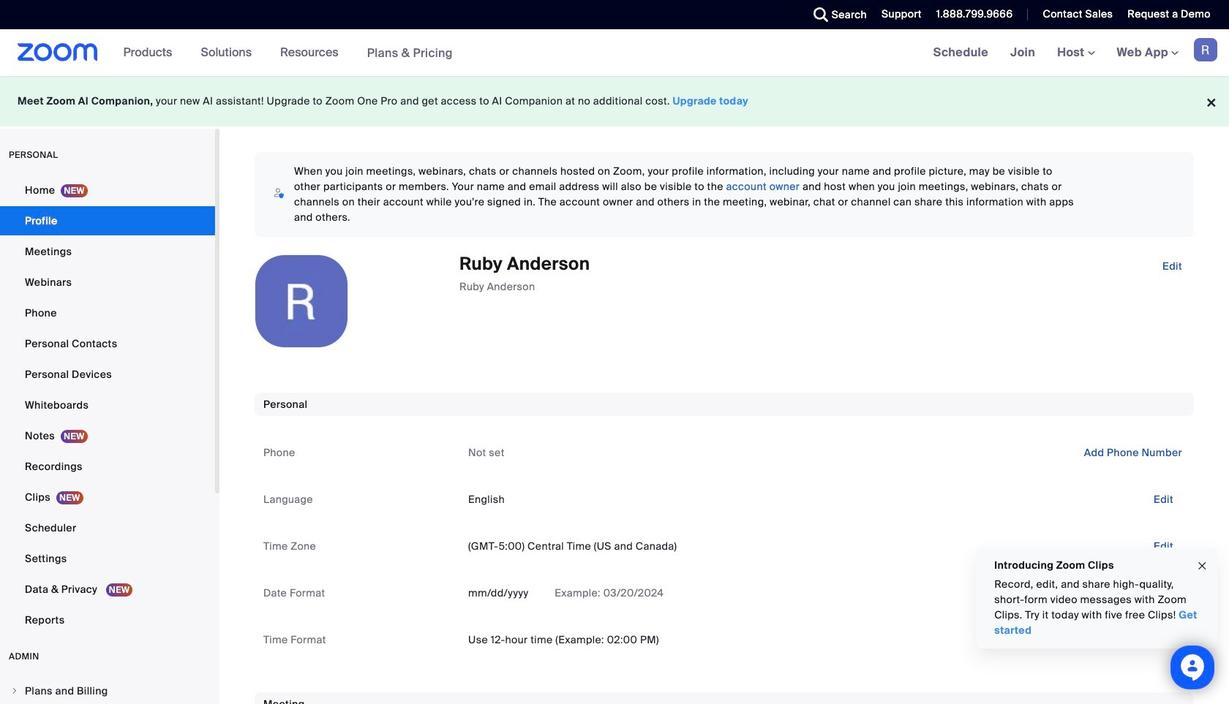 Task type: describe. For each thing, give the bounding box(es) containing it.
user photo image
[[255, 255, 348, 348]]

zoom logo image
[[18, 43, 98, 61]]

personal menu menu
[[0, 176, 215, 637]]

profile picture image
[[1194, 38, 1217, 61]]



Task type: vqa. For each thing, say whether or not it's contained in the screenshot.
Zoom in 'Zoom Blog Customers'
no



Task type: locate. For each thing, give the bounding box(es) containing it.
banner
[[0, 29, 1229, 77]]

menu item
[[0, 678, 215, 705]]

right image
[[10, 687, 19, 696]]

meetings navigation
[[922, 29, 1229, 77]]

footer
[[0, 76, 1229, 127]]

edit user photo image
[[290, 295, 313, 308]]

product information navigation
[[112, 29, 464, 77]]

close image
[[1196, 558, 1208, 575]]



